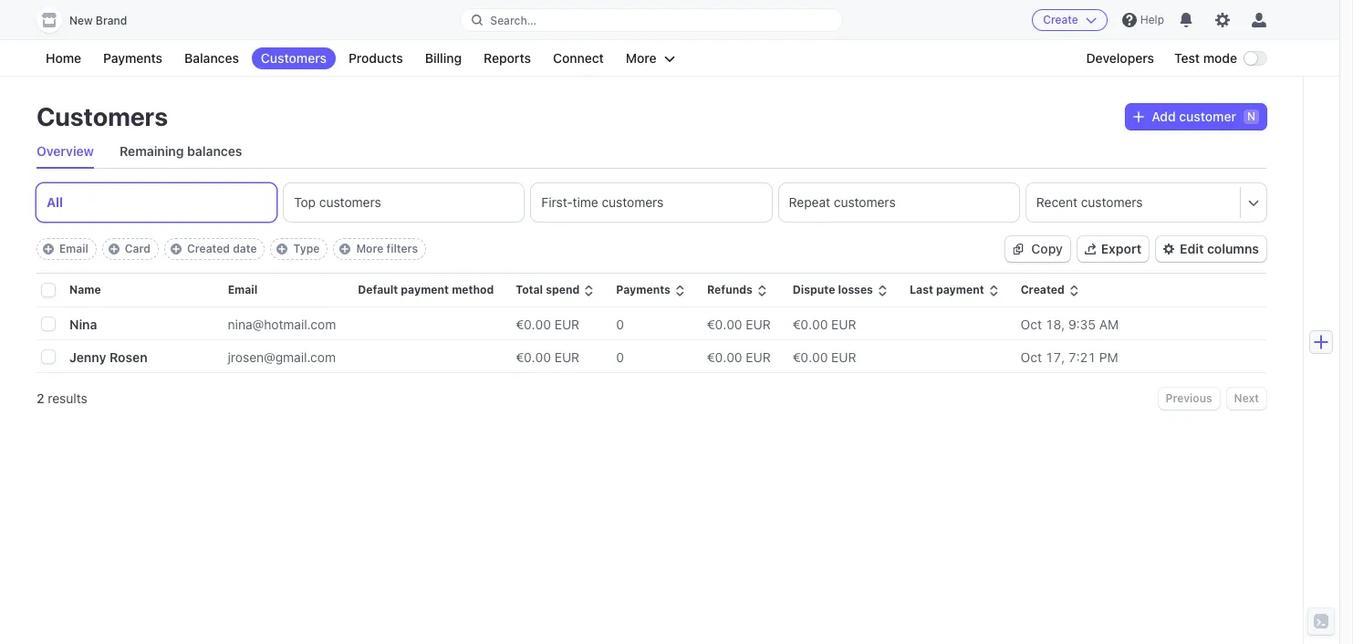 Task type: vqa. For each thing, say whether or not it's contained in the screenshot.
2nd shortcuts element
no



Task type: locate. For each thing, give the bounding box(es) containing it.
repeat customers link
[[779, 183, 1019, 222]]

customers for repeat customers
[[834, 194, 896, 210]]

2 0 link from the top
[[616, 342, 707, 372]]

1 0 from the top
[[616, 316, 624, 332]]

1 vertical spatial customers
[[37, 101, 168, 131]]

oct 18, 9:35 am
[[1021, 316, 1119, 332]]

1 0 link from the top
[[616, 309, 707, 339]]

1 horizontal spatial svg image
[[1134, 111, 1145, 122]]

2 tab list from the top
[[37, 183, 1267, 222]]

oct
[[1021, 316, 1042, 332], [1021, 349, 1042, 365]]

billing link
[[416, 47, 471, 69]]

0 vertical spatial tab list
[[37, 135, 1267, 169]]

total
[[516, 283, 543, 297]]

€0.00
[[516, 316, 551, 332], [707, 316, 742, 332], [793, 316, 828, 332], [516, 349, 551, 365], [707, 349, 742, 365], [793, 349, 828, 365]]

tab list containing overview
[[37, 135, 1267, 169]]

test mode
[[1175, 50, 1238, 66]]

17,
[[1046, 349, 1065, 365]]

brand
[[96, 14, 127, 27]]

1 horizontal spatial more
[[626, 50, 657, 66]]

0 vertical spatial 0
[[616, 316, 624, 332]]

created
[[187, 242, 230, 256], [1021, 283, 1065, 297]]

0
[[616, 316, 624, 332], [616, 349, 624, 365]]

created up "18,"
[[1021, 283, 1065, 297]]

1 vertical spatial created
[[1021, 283, 1065, 297]]

payments
[[103, 50, 163, 66], [616, 283, 671, 297]]

edit columns button
[[1156, 236, 1267, 262]]

next
[[1234, 392, 1259, 405]]

customers right top
[[319, 194, 381, 210]]

0 vertical spatial 0 link
[[616, 309, 707, 339]]

0 vertical spatial created
[[187, 242, 230, 256]]

remaining
[[120, 143, 184, 159]]

1 vertical spatial 0 link
[[616, 342, 707, 372]]

overview
[[37, 143, 94, 159]]

2 0 from the top
[[616, 349, 624, 365]]

jenny
[[69, 349, 106, 365]]

select item checkbox down select all option
[[42, 318, 55, 330]]

n
[[1248, 110, 1256, 123]]

0 horizontal spatial payments
[[103, 50, 163, 66]]

nina@hotmail.com
[[228, 316, 336, 332]]

svg image
[[1134, 111, 1145, 122], [1013, 244, 1024, 255]]

time
[[573, 194, 598, 210]]

customers for top customers
[[319, 194, 381, 210]]

2
[[37, 391, 44, 406]]

customers right repeat
[[834, 194, 896, 210]]

3 customers from the left
[[834, 194, 896, 210]]

2 select item checkbox from the top
[[42, 351, 55, 363]]

rosen
[[110, 349, 148, 365]]

1 payment from the left
[[401, 283, 449, 297]]

jenny rosen link
[[69, 342, 169, 372]]

created right add created date image at the top left
[[187, 242, 230, 256]]

more filters
[[356, 242, 418, 256]]

email down the date
[[228, 283, 258, 297]]

connect
[[553, 50, 604, 66]]

payment right default
[[401, 283, 449, 297]]

recent customers
[[1037, 194, 1143, 210]]

customer
[[1179, 109, 1237, 124]]

1 horizontal spatial payments
[[616, 283, 671, 297]]

customers right the time
[[602, 194, 664, 210]]

customers left products
[[261, 50, 327, 66]]

customers up overview
[[37, 101, 168, 131]]

2 results
[[37, 391, 87, 406]]

0 horizontal spatial payment
[[401, 283, 449, 297]]

1 horizontal spatial customers
[[261, 50, 327, 66]]

0 vertical spatial oct
[[1021, 316, 1042, 332]]

billing
[[425, 50, 462, 66]]

0 for nina@hotmail.com
[[616, 316, 624, 332]]

all
[[47, 194, 63, 210]]

0 link
[[616, 309, 707, 339], [616, 342, 707, 372]]

more right 'add more filters' image
[[356, 242, 384, 256]]

€0.00 eur link
[[516, 309, 616, 339], [707, 309, 793, 339], [793, 309, 910, 339], [516, 342, 616, 372], [707, 342, 793, 372], [793, 342, 910, 372]]

0 vertical spatial payments
[[103, 50, 163, 66]]

jrosen@gmail.com link
[[228, 342, 358, 372]]

filters
[[387, 242, 418, 256]]

repeat
[[789, 194, 830, 210]]

email
[[59, 242, 88, 256], [228, 283, 258, 297]]

payments inside 'link'
[[103, 50, 163, 66]]

Select Item checkbox
[[42, 318, 55, 330], [42, 351, 55, 363]]

tab list
[[37, 135, 1267, 169], [37, 183, 1267, 222]]

1 vertical spatial tab list
[[37, 183, 1267, 222]]

add card image
[[108, 244, 119, 255]]

2 payment from the left
[[936, 283, 984, 297]]

reports link
[[475, 47, 540, 69]]

repeat customers
[[789, 194, 896, 210]]

0 vertical spatial customers
[[261, 50, 327, 66]]

more inside more button
[[626, 50, 657, 66]]

1 customers from the left
[[319, 194, 381, 210]]

toolbar
[[37, 238, 426, 260]]

email right "add email" icon
[[59, 242, 88, 256]]

eur
[[555, 316, 580, 332], [746, 316, 771, 332], [832, 316, 857, 332], [555, 349, 580, 365], [746, 349, 771, 365], [832, 349, 857, 365]]

1 vertical spatial oct
[[1021, 349, 1042, 365]]

1 select item checkbox from the top
[[42, 318, 55, 330]]

help
[[1141, 13, 1164, 26]]

select item checkbox left jenny
[[42, 351, 55, 363]]

1 vertical spatial select item checkbox
[[42, 351, 55, 363]]

svg image left add at the right of page
[[1134, 111, 1145, 122]]

type
[[293, 242, 320, 256]]

overview link
[[37, 135, 94, 168]]

select item checkbox for nina
[[42, 318, 55, 330]]

1 horizontal spatial created
[[1021, 283, 1065, 297]]

remaining balances link
[[120, 135, 242, 168]]

oct for oct 18, 9:35 am
[[1021, 316, 1042, 332]]

€0.00 eur
[[516, 316, 580, 332], [707, 316, 771, 332], [793, 316, 857, 332], [516, 349, 580, 365], [707, 349, 771, 365], [793, 349, 857, 365]]

copy
[[1032, 241, 1063, 256]]

next button
[[1227, 388, 1267, 410]]

1 oct from the top
[[1021, 316, 1042, 332]]

1 horizontal spatial email
[[228, 283, 258, 297]]

2 oct from the top
[[1021, 349, 1042, 365]]

svg image left copy
[[1013, 244, 1024, 255]]

new brand
[[69, 14, 127, 27]]

customers link
[[252, 47, 336, 69]]

new
[[69, 14, 93, 27]]

4 customers from the left
[[1081, 194, 1143, 210]]

Select All checkbox
[[42, 284, 55, 297]]

customers
[[261, 50, 327, 66], [37, 101, 168, 131]]

remaining balances
[[120, 143, 242, 159]]

0 horizontal spatial created
[[187, 242, 230, 256]]

0 vertical spatial more
[[626, 50, 657, 66]]

1 vertical spatial 0
[[616, 349, 624, 365]]

payments down brand
[[103, 50, 163, 66]]

open overflow menu image
[[1248, 197, 1259, 208]]

oct left "17,"
[[1021, 349, 1042, 365]]

customers up export button
[[1081, 194, 1143, 210]]

top customers link
[[284, 183, 524, 222]]

payment right last
[[936, 283, 984, 297]]

edit
[[1180, 241, 1204, 256]]

help button
[[1115, 5, 1172, 35]]

0 vertical spatial email
[[59, 242, 88, 256]]

home link
[[37, 47, 90, 69]]

more down search… text field
[[626, 50, 657, 66]]

add more filters image
[[340, 244, 351, 255]]

more button
[[617, 47, 684, 69]]

1 horizontal spatial payment
[[936, 283, 984, 297]]

1 tab list from the top
[[37, 135, 1267, 169]]

oct left "18,"
[[1021, 316, 1042, 332]]

balances
[[187, 143, 242, 159]]

add created date image
[[171, 244, 182, 255]]

2 customers from the left
[[602, 194, 664, 210]]

1 vertical spatial more
[[356, 242, 384, 256]]

losses
[[838, 283, 873, 297]]

top customers
[[294, 194, 381, 210]]

nina
[[69, 316, 97, 332]]

0 horizontal spatial email
[[59, 242, 88, 256]]

0 link for nina@hotmail.com
[[616, 309, 707, 339]]

create button
[[1032, 9, 1108, 31]]

customers
[[319, 194, 381, 210], [602, 194, 664, 210], [834, 194, 896, 210], [1081, 194, 1143, 210]]

export button
[[1078, 236, 1149, 262]]

1 vertical spatial svg image
[[1013, 244, 1024, 255]]

payment for last
[[936, 283, 984, 297]]

payment
[[401, 283, 449, 297], [936, 283, 984, 297]]

more
[[626, 50, 657, 66], [356, 242, 384, 256]]

add
[[1152, 109, 1176, 124]]

0 vertical spatial select item checkbox
[[42, 318, 55, 330]]

total spend
[[516, 283, 580, 297]]

payments right spend
[[616, 283, 671, 297]]

name
[[69, 283, 101, 297]]

0 horizontal spatial svg image
[[1013, 244, 1024, 255]]

0 horizontal spatial more
[[356, 242, 384, 256]]



Task type: describe. For each thing, give the bounding box(es) containing it.
created for created date
[[187, 242, 230, 256]]

first-time customers
[[542, 194, 664, 210]]

jenny rosen
[[69, 349, 148, 365]]

recent
[[1037, 194, 1078, 210]]

test
[[1175, 50, 1200, 66]]

reports
[[484, 50, 531, 66]]

method
[[452, 283, 494, 297]]

search…
[[490, 13, 537, 27]]

0 link for jrosen@gmail.com
[[616, 342, 707, 372]]

nina link
[[69, 309, 169, 339]]

0 for jrosen@gmail.com
[[616, 349, 624, 365]]

home
[[46, 50, 81, 66]]

oct 18, 9:35 am link
[[1021, 309, 1267, 339]]

jrosen@gmail.com
[[228, 349, 336, 365]]

more for more
[[626, 50, 657, 66]]

0 vertical spatial svg image
[[1134, 111, 1145, 122]]

oct for oct 17, 7:21 pm
[[1021, 349, 1042, 365]]

new brand button
[[37, 7, 145, 33]]

default
[[358, 283, 398, 297]]

edit columns
[[1180, 241, 1259, 256]]

0 horizontal spatial customers
[[37, 101, 168, 131]]

9:35
[[1069, 316, 1096, 332]]

first-
[[542, 194, 573, 210]]

dispute losses
[[793, 283, 873, 297]]

recent customers link
[[1027, 183, 1240, 222]]

add email image
[[43, 244, 54, 255]]

1 vertical spatial payments
[[616, 283, 671, 297]]

customers inside 'link'
[[261, 50, 327, 66]]

oct 17, 7:21 pm link
[[1021, 342, 1267, 372]]

card
[[125, 242, 151, 256]]

payments link
[[94, 47, 172, 69]]

copy button
[[1006, 236, 1070, 262]]

customers for recent customers
[[1081, 194, 1143, 210]]

balances link
[[175, 47, 248, 69]]

products link
[[339, 47, 412, 69]]

Search… text field
[[461, 9, 842, 31]]

all link
[[37, 183, 277, 222]]

nina@hotmail.com link
[[228, 309, 358, 339]]

pm
[[1100, 349, 1119, 365]]

add type image
[[277, 244, 288, 255]]

select item checkbox for jenny rosen
[[42, 351, 55, 363]]

balances
[[184, 50, 239, 66]]

results
[[48, 391, 87, 406]]

more for more filters
[[356, 242, 384, 256]]

previous
[[1166, 392, 1213, 405]]

developers
[[1086, 50, 1154, 66]]

previous button
[[1159, 388, 1220, 410]]

mode
[[1203, 50, 1238, 66]]

Search… search field
[[461, 9, 842, 31]]

toolbar containing email
[[37, 238, 426, 260]]

add customer
[[1152, 109, 1237, 124]]

payment for default
[[401, 283, 449, 297]]

create
[[1043, 13, 1079, 26]]

columns
[[1207, 241, 1259, 256]]

date
[[233, 242, 257, 256]]

created for created
[[1021, 283, 1065, 297]]

dispute
[[793, 283, 835, 297]]

7:21
[[1069, 349, 1096, 365]]

svg image inside copy popup button
[[1013, 244, 1024, 255]]

18,
[[1046, 316, 1065, 332]]

oct 17, 7:21 pm
[[1021, 349, 1119, 365]]

1 vertical spatial email
[[228, 283, 258, 297]]

default payment method
[[358, 283, 494, 297]]

tab list containing all
[[37, 183, 1267, 222]]

first-time customers link
[[532, 183, 772, 222]]

connect link
[[544, 47, 613, 69]]

am
[[1100, 316, 1119, 332]]

created date
[[187, 242, 257, 256]]

export
[[1101, 241, 1142, 256]]

last payment
[[910, 283, 984, 297]]

developers link
[[1077, 47, 1164, 69]]

spend
[[546, 283, 580, 297]]

top
[[294, 194, 316, 210]]

last
[[910, 283, 933, 297]]



